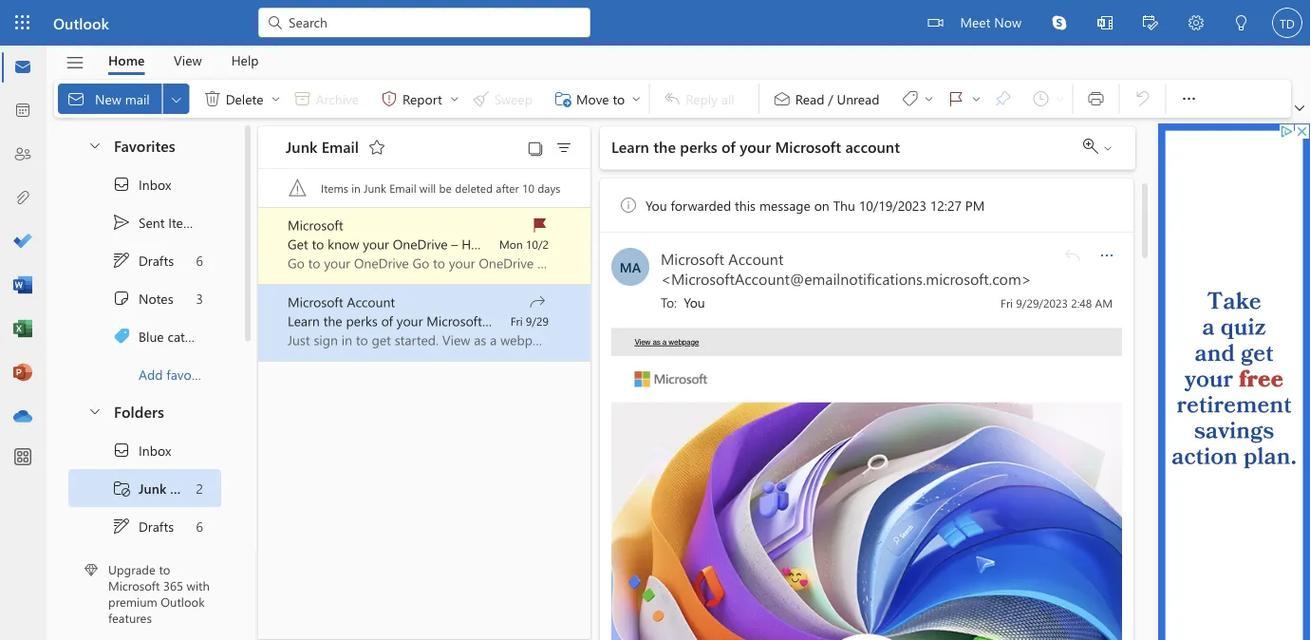 Task type: describe. For each thing, give the bounding box(es) containing it.
folders
[[114, 401, 164, 421]]

move & delete group
[[58, 80, 645, 118]]

 tree item for first  tree item from the top
[[68, 241, 221, 279]]

message
[[760, 196, 811, 214]]

ma
[[620, 258, 641, 275]]

 inside folders tree item
[[87, 403, 103, 418]]

 inside  
[[971, 93, 983, 104]]


[[1098, 15, 1113, 30]]

 button
[[1128, 0, 1174, 48]]

2:48
[[1072, 295, 1093, 311]]

 report 
[[380, 89, 460, 108]]

report
[[403, 90, 442, 107]]

perks inside message list list box
[[346, 312, 378, 330]]

junk inside junk email 
[[286, 136, 318, 156]]

 inside  move to 
[[631, 93, 642, 104]]

know
[[328, 235, 359, 253]]

mon 10/2
[[500, 237, 549, 252]]

get to know your onedrive – how to back up your pc and mobile
[[288, 235, 673, 253]]

help button
[[217, 46, 273, 75]]


[[619, 196, 638, 215]]


[[380, 89, 399, 108]]

category
[[168, 327, 219, 345]]

 delete 
[[203, 89, 282, 108]]

people image
[[13, 145, 32, 164]]

 you forwarded this message on thu 10/19/2023 12:27 pm
[[619, 196, 985, 215]]

meet now
[[961, 13, 1022, 30]]

now
[[995, 13, 1022, 30]]

to inside  move to 
[[613, 90, 625, 107]]

td image
[[1273, 8, 1303, 38]]

home button
[[94, 46, 159, 75]]


[[112, 479, 131, 498]]


[[1296, 104, 1305, 113]]

after
[[496, 180, 519, 196]]

 blue category
[[112, 327, 219, 346]]

of inside message list list box
[[381, 312, 393, 330]]

powerpoint image
[[13, 364, 32, 383]]

 for the topmost  dropdown button
[[1180, 89, 1199, 108]]

0 vertical spatial of
[[722, 136, 736, 157]]

 inbox for first  tree item from the top
[[112, 175, 171, 194]]


[[289, 179, 308, 198]]

items in junk email will be deleted after 10 days
[[321, 180, 561, 196]]

tags group
[[763, 80, 1069, 118]]

thu
[[834, 196, 856, 214]]

 
[[1084, 139, 1114, 154]]

 button
[[1037, 0, 1083, 46]]

2
[[196, 479, 203, 497]]

 button
[[1083, 0, 1128, 48]]

 button for 
[[268, 84, 284, 114]]

microsoft down read
[[776, 136, 842, 157]]


[[555, 139, 574, 158]]

microsoft down get
[[288, 293, 343, 311]]

add favorite
[[139, 365, 211, 383]]

1 vertical spatial  button
[[1092, 240, 1123, 271]]

pc
[[588, 235, 604, 253]]

microsoft inside 'upgrade to microsoft 365 with premium outlook features'
[[108, 577, 160, 594]]

 button
[[1174, 0, 1220, 48]]

 button inside the tags group
[[969, 84, 985, 114]]

outlook inside "banner"
[[53, 12, 109, 33]]

get
[[288, 235, 308, 253]]

<microsoftaccount@emailnotifications.microsoft.com>
[[661, 268, 1032, 289]]

12:27
[[931, 196, 962, 214]]

forwarded
[[671, 196, 732, 214]]

on
[[815, 196, 830, 214]]

 drafts for 1st  tree item from the bottom of the page
[[112, 517, 174, 536]]

with
[[187, 577, 210, 594]]

9/29
[[526, 313, 549, 329]]

 tree item for 1st  tree item from the bottom of the page
[[68, 507, 221, 545]]

 button
[[1292, 99, 1309, 118]]

to: you
[[661, 294, 706, 311]]

a
[[663, 338, 667, 347]]

 button
[[1220, 0, 1265, 48]]


[[928, 15, 944, 30]]

fri for fri 9/29/2023 2:48 am
[[1001, 295, 1014, 311]]

you button
[[681, 293, 708, 313]]

features
[[108, 609, 152, 626]]

 notes
[[112, 289, 173, 308]]

 button for favorites
[[78, 127, 110, 162]]


[[554, 89, 573, 108]]

application containing outlook
[[0, 0, 1311, 640]]

1 horizontal spatial learn the perks of your microsoft account
[[612, 136, 905, 157]]

 button
[[549, 134, 579, 161]]

 button
[[56, 47, 94, 79]]

outlook inside 'upgrade to microsoft 365 with premium outlook features'
[[161, 593, 205, 610]]

home
[[108, 51, 145, 69]]

view as a webpage link
[[635, 338, 699, 347]]

deleted
[[455, 180, 493, 196]]

0 vertical spatial the
[[654, 136, 676, 157]]

 
[[901, 89, 935, 108]]

 inside  delete 
[[270, 93, 282, 104]]

junk inside  junk email 2
[[139, 479, 166, 497]]

fri for fri 9/29
[[511, 313, 523, 329]]


[[773, 89, 792, 108]]

 inside dropdown button
[[169, 91, 184, 107]]

you for 
[[646, 196, 667, 214]]

1 horizontal spatial perks
[[680, 136, 718, 157]]

account for microsoft account
[[347, 293, 395, 311]]


[[901, 89, 920, 108]]

more apps image
[[13, 448, 32, 467]]

your down onedrive at the left top of the page
[[397, 312, 423, 330]]

10/2
[[526, 237, 549, 252]]

message list list box
[[258, 208, 673, 639]]

blue
[[139, 327, 164, 345]]

 
[[947, 89, 983, 108]]

inbox for 1st  tree item from the bottom of the page
[[139, 441, 171, 459]]

 for 1st  tree item from the bottom of the page
[[112, 441, 131, 460]]

 sent items
[[112, 213, 200, 232]]

mon
[[500, 237, 523, 252]]

email inside  junk email 2
[[170, 479, 203, 497]]

calendar image
[[13, 102, 32, 121]]

favorites tree
[[68, 120, 221, 393]]

your right the up
[[558, 235, 584, 253]]

 new mail
[[66, 89, 150, 108]]

pm
[[966, 196, 985, 214]]

 tree item
[[68, 279, 221, 317]]


[[1144, 15, 1159, 30]]


[[1087, 89, 1106, 108]]

move
[[576, 90, 609, 107]]

none text field containing to:
[[661, 291, 988, 313]]

9/29/2023
[[1017, 295, 1069, 311]]

message list section
[[258, 122, 673, 639]]

new
[[95, 90, 122, 107]]

6 for  tree item for first  tree item from the top
[[196, 251, 203, 269]]


[[65, 53, 85, 73]]

 button
[[1078, 84, 1116, 114]]

2  tree item from the top
[[68, 431, 221, 469]]



Task type: vqa. For each thing, say whether or not it's contained in the screenshot.
the 'reply' inside the Compose and reply BUTTON
no



Task type: locate. For each thing, give the bounding box(es) containing it.
1 horizontal spatial email
[[322, 136, 359, 156]]

tree
[[68, 431, 221, 640]]

perks down microsoft account
[[346, 312, 378, 330]]

0 vertical spatial you
[[646, 196, 667, 214]]

inbox inside "favorites" tree
[[139, 175, 171, 193]]

add
[[139, 365, 163, 383]]

 button up am
[[1092, 240, 1123, 271]]

1  from the top
[[112, 251, 131, 270]]

1 horizontal spatial 
[[1180, 89, 1199, 108]]

you for to:
[[684, 294, 706, 311]]

0 horizontal spatial perks
[[346, 312, 378, 330]]

fri inside message list list box
[[511, 313, 523, 329]]

perks up forwarded
[[680, 136, 718, 157]]

 button inside folders tree item
[[78, 393, 110, 428]]

view left help
[[174, 51, 202, 69]]

2 inbox from the top
[[139, 441, 171, 459]]

in
[[352, 180, 361, 196]]

add favorite tree item
[[68, 355, 221, 393]]

junk
[[286, 136, 318, 156], [364, 180, 387, 196], [139, 479, 166, 497]]

1 inbox from the top
[[139, 175, 171, 193]]

0 horizontal spatial  button
[[268, 84, 284, 114]]

1 vertical spatial view
[[635, 338, 651, 347]]

learn the perks of your microsoft account down 
[[612, 136, 905, 157]]

0 horizontal spatial email
[[170, 479, 203, 497]]

0 vertical spatial learn
[[612, 136, 650, 157]]

inbox up the  sent items
[[139, 175, 171, 193]]

1 horizontal spatial items
[[321, 180, 348, 196]]

 inbox inside "favorites" tree
[[112, 175, 171, 194]]

items inside message list section
[[321, 180, 348, 196]]

1 horizontal spatial  button
[[969, 84, 985, 114]]

microsoft up get
[[288, 216, 343, 234]]

you right ''
[[646, 196, 667, 214]]

 drafts inside "favorites" tree
[[112, 251, 174, 270]]

1 vertical spatial  button
[[78, 393, 110, 428]]

 tree item
[[68, 203, 221, 241]]

0 vertical spatial account
[[729, 248, 784, 268]]

2 vertical spatial email
[[170, 479, 203, 497]]

 button
[[78, 127, 110, 162], [78, 393, 110, 428]]

0 vertical spatial  tree item
[[68, 241, 221, 279]]

 tree item
[[68, 317, 221, 355]]

account inside message list list box
[[486, 312, 532, 330]]

0 vertical spatial fri
[[1001, 295, 1014, 311]]

 button for 
[[447, 84, 462, 114]]

mail image
[[13, 58, 32, 77]]

 inside  
[[924, 93, 935, 104]]

1 horizontal spatial outlook
[[161, 593, 205, 610]]

1 horizontal spatial you
[[684, 294, 706, 311]]

drafts for first  tree item from the top
[[139, 251, 174, 269]]

0 horizontal spatial learn the perks of your microsoft account
[[288, 312, 532, 330]]

fri
[[1001, 295, 1014, 311], [511, 313, 523, 329]]

 up 
[[112, 175, 131, 194]]

to do image
[[13, 233, 32, 252]]

 button for folders
[[78, 393, 110, 428]]

 down the  dropdown button
[[1180, 89, 1199, 108]]

2 horizontal spatial junk
[[364, 180, 387, 196]]

webpage
[[669, 338, 699, 347]]

drafts inside "favorites" tree
[[139, 251, 174, 269]]

learn the perks of your microsoft account inside message list list box
[[288, 312, 532, 330]]

email left will
[[390, 180, 417, 196]]

 button inside move & delete group
[[163, 84, 190, 114]]

of up this
[[722, 136, 736, 157]]

onedrive image
[[13, 408, 32, 427]]

your up this
[[740, 136, 771, 157]]

email right 
[[170, 479, 203, 497]]

0 vertical spatial  inbox
[[112, 175, 171, 194]]

 tree item
[[68, 241, 221, 279], [68, 507, 221, 545]]

1 horizontal spatial learn
[[612, 136, 650, 157]]

tab list
[[94, 46, 274, 75]]

1 vertical spatial  tree item
[[68, 431, 221, 469]]

 inside  report 
[[449, 93, 460, 104]]

1 vertical spatial  tree item
[[68, 507, 221, 545]]

0 horizontal spatial  button
[[1092, 240, 1123, 271]]


[[1052, 15, 1068, 30]]

 right report
[[449, 93, 460, 104]]

you right to:
[[684, 294, 706, 311]]

junk right 
[[139, 479, 166, 497]]

microsoft left "fri 9/29"
[[427, 312, 482, 330]]

account down this
[[729, 248, 784, 268]]

 drafts
[[112, 251, 174, 270], [112, 517, 174, 536]]

 left folders
[[87, 403, 103, 418]]

inbox for first  tree item from the top
[[139, 175, 171, 193]]

1 vertical spatial the
[[324, 312, 343, 330]]

2  button from the left
[[447, 84, 462, 114]]

microsoft inside microsoft account <microsoftaccount@emailnotifications.microsoft.com>
[[661, 248, 725, 268]]

0 horizontal spatial 
[[1098, 246, 1117, 265]]

2  button from the top
[[78, 393, 110, 428]]

account down unread
[[846, 136, 900, 157]]

premium
[[108, 593, 157, 610]]

0 vertical spatial account
[[846, 136, 900, 157]]

 tree item up sent
[[68, 165, 221, 203]]

1 6 from the top
[[196, 251, 203, 269]]

 button down  new mail
[[78, 127, 110, 162]]


[[531, 216, 550, 235]]

inbox up  junk email 2
[[139, 441, 171, 459]]

0 vertical spatial 6
[[196, 251, 203, 269]]

 tree item
[[68, 165, 221, 203], [68, 431, 221, 469]]


[[112, 289, 131, 308]]

10/19/2023
[[859, 196, 927, 214]]

 for first  tree item from the top
[[112, 251, 131, 270]]

 button
[[1171, 80, 1209, 118], [1092, 240, 1123, 271]]

view for view
[[174, 51, 202, 69]]

you
[[646, 196, 667, 214], [684, 294, 706, 311]]

 search field
[[258, 0, 591, 43]]

1  from the top
[[112, 175, 131, 194]]

1 horizontal spatial account
[[846, 136, 900, 157]]

 left 
[[169, 91, 184, 107]]

to right get
[[312, 235, 324, 253]]

 tree item up  notes
[[68, 241, 221, 279]]

meet
[[961, 13, 991, 30]]

 right the 
[[1103, 142, 1114, 154]]

2  from the top
[[112, 517, 131, 536]]

 up 
[[112, 251, 131, 270]]

onedrive
[[393, 235, 448, 253]]

 button
[[163, 84, 190, 114], [969, 84, 985, 114]]

word image
[[13, 276, 32, 295]]

1 vertical spatial  drafts
[[112, 517, 174, 536]]

1 vertical spatial drafts
[[139, 517, 174, 535]]

 move to 
[[554, 89, 642, 108]]


[[527, 140, 544, 157]]

 drafts for first  tree item from the top
[[112, 251, 174, 270]]

outlook up 
[[53, 12, 109, 33]]

how
[[462, 235, 489, 253]]

email inside junk email 
[[322, 136, 359, 156]]

1 vertical spatial perks
[[346, 312, 378, 330]]

0 horizontal spatial items
[[168, 213, 200, 231]]

 tree item down  junk email 2
[[68, 507, 221, 545]]

0 vertical spatial 
[[112, 175, 131, 194]]

unread
[[837, 90, 880, 107]]

0 horizontal spatial learn
[[288, 312, 320, 330]]

 inbox down favorites tree item
[[112, 175, 171, 194]]

 button right report
[[447, 84, 462, 114]]

0 horizontal spatial  button
[[163, 84, 190, 114]]

excel image
[[13, 320, 32, 339]]

 right delete
[[270, 93, 282, 104]]

you inside the  you forwarded this message on thu 10/19/2023 12:27 pm
[[646, 196, 667, 214]]

1 vertical spatial 6
[[196, 517, 203, 535]]

6 inside "favorites" tree
[[196, 251, 203, 269]]

1  tree item from the top
[[68, 241, 221, 279]]

2 drafts from the top
[[139, 517, 174, 535]]

favorite
[[167, 365, 211, 383]]


[[947, 89, 966, 108]]


[[66, 89, 85, 108]]

0 horizontal spatial outlook
[[53, 12, 109, 33]]

 button right 
[[969, 84, 985, 114]]

 button right delete
[[268, 84, 284, 114]]

1 vertical spatial account
[[486, 312, 532, 330]]


[[112, 213, 131, 232]]

outlook right premium
[[161, 593, 205, 610]]

1 vertical spatial 
[[1098, 246, 1117, 265]]

–
[[452, 235, 458, 253]]

delete
[[226, 90, 264, 107]]


[[1189, 15, 1204, 30]]

application
[[0, 0, 1311, 640]]

account down the know
[[347, 293, 395, 311]]

 for 1st  tree item from the bottom of the page
[[112, 517, 131, 536]]

junk email 
[[286, 136, 387, 157]]

favorites
[[114, 135, 175, 155]]

sent
[[139, 213, 165, 231]]

account down ""
[[486, 312, 532, 330]]

1 vertical spatial outlook
[[161, 593, 205, 610]]

0 horizontal spatial account
[[486, 312, 532, 330]]

of down microsoft account
[[381, 312, 393, 330]]

0 vertical spatial junk
[[286, 136, 318, 156]]

junk up 
[[286, 136, 318, 156]]

1 horizontal spatial account
[[729, 248, 784, 268]]

the up forwarded
[[654, 136, 676, 157]]

0 vertical spatial view
[[174, 51, 202, 69]]

fri 9/29
[[511, 313, 549, 329]]

 inbox
[[112, 175, 171, 194], [112, 441, 171, 460]]

view left as
[[635, 338, 651, 347]]

 button down the  dropdown button
[[1171, 80, 1209, 118]]

upgrade to microsoft 365 with premium outlook features
[[108, 561, 210, 626]]

Search for email, meetings, files and more. field
[[287, 12, 579, 32]]

microsoft up features
[[108, 577, 160, 594]]

1 vertical spatial account
[[347, 293, 395, 311]]

 read / unread
[[773, 89, 880, 108]]

tab list containing home
[[94, 46, 274, 75]]

365
[[163, 577, 183, 594]]

email
[[322, 136, 359, 156], [390, 180, 417, 196], [170, 479, 203, 497]]

0 vertical spatial outlook
[[53, 12, 109, 33]]


[[1235, 15, 1250, 30]]

and
[[607, 235, 629, 253]]

1  button from the left
[[163, 84, 190, 114]]

 inbox up  tree item
[[112, 441, 171, 460]]

 right 
[[971, 93, 983, 104]]

 up am
[[1098, 246, 1117, 265]]

0 vertical spatial inbox
[[139, 175, 171, 193]]

 button left folders
[[78, 393, 110, 428]]

account
[[729, 248, 784, 268], [347, 293, 395, 311]]

files image
[[13, 189, 32, 208]]

folders tree item
[[68, 393, 221, 431]]

learn down  move to 
[[612, 136, 650, 157]]

1 vertical spatial of
[[381, 312, 393, 330]]

notes
[[139, 289, 173, 307]]

various microsoft app logos. image
[[612, 403, 1123, 640]]

learn the perks of your microsoft account
[[612, 136, 905, 157], [288, 312, 532, 330]]

1 horizontal spatial fri
[[1001, 295, 1014, 311]]

0 vertical spatial email
[[322, 136, 359, 156]]

1 vertical spatial fri
[[511, 313, 523, 329]]

the
[[654, 136, 676, 157], [324, 312, 343, 330]]

 inbox for 1st  tree item from the bottom of the page
[[112, 441, 171, 460]]

premium features image
[[85, 564, 98, 577]]

learn the perks of your microsoft account down microsoft account
[[288, 312, 532, 330]]

6 down 2
[[196, 517, 203, 535]]

inbox
[[139, 175, 171, 193], [139, 441, 171, 459]]

fri left 9/29
[[511, 313, 523, 329]]

 inside favorites tree item
[[87, 137, 103, 152]]

ma button
[[612, 248, 650, 286]]

1 vertical spatial learn the perks of your microsoft account
[[288, 312, 532, 330]]

 inside  
[[1103, 142, 1114, 154]]

tree containing 
[[68, 431, 221, 640]]

1 horizontal spatial  button
[[447, 84, 462, 114]]

will
[[420, 180, 436, 196]]

email left the 
[[322, 136, 359, 156]]

0 vertical spatial 
[[1180, 89, 1199, 108]]

 down 
[[112, 517, 131, 536]]

0 vertical spatial perks
[[680, 136, 718, 157]]

 button
[[938, 84, 969, 114]]

0 vertical spatial items
[[321, 180, 348, 196]]

drafts down  junk email 2
[[139, 517, 174, 535]]

the down microsoft account
[[324, 312, 343, 330]]

this
[[735, 196, 756, 214]]

you inside text box
[[684, 294, 706, 311]]

mail
[[125, 90, 150, 107]]

0 vertical spatial learn the perks of your microsoft account
[[612, 136, 905, 157]]

read
[[796, 90, 825, 107]]

1 vertical spatial learn
[[288, 312, 320, 330]]

1 horizontal spatial junk
[[286, 136, 318, 156]]

drafts down the  sent items
[[139, 251, 174, 269]]


[[528, 293, 547, 312]]

view as a webpage
[[635, 338, 699, 347]]

microsoft account <microsoftaccount@emailnotifications.microsoft.com>
[[661, 248, 1032, 289]]

1  drafts from the top
[[112, 251, 174, 270]]

1 vertical spatial 
[[112, 441, 131, 460]]

 tree item
[[68, 469, 221, 507]]

0 vertical spatial  tree item
[[68, 165, 221, 203]]

microsoft up you popup button in the right of the page
[[661, 248, 725, 268]]

None text field
[[661, 291, 988, 313]]

account for microsoft account <microsoftaccount@emailnotifications.microsoft.com>
[[729, 248, 784, 268]]

view button
[[160, 46, 216, 75]]

view inside button
[[174, 51, 202, 69]]

 right ""
[[924, 93, 935, 104]]

0 horizontal spatial junk
[[139, 479, 166, 497]]

left-rail-appbar navigation
[[4, 46, 42, 439]]

1  tree item from the top
[[68, 165, 221, 203]]

account inside message list list box
[[347, 293, 395, 311]]

junk email heading
[[286, 126, 392, 168]]

drafts
[[139, 251, 174, 269], [139, 517, 174, 535]]

your right the know
[[363, 235, 389, 253]]

 drafts down  tree item
[[112, 517, 174, 536]]

1  button from the top
[[78, 127, 110, 162]]

1 horizontal spatial the
[[654, 136, 676, 157]]

1 horizontal spatial of
[[722, 136, 736, 157]]

0 vertical spatial  drafts
[[112, 251, 174, 270]]

learn inside message list list box
[[288, 312, 320, 330]]

 down  new mail
[[87, 137, 103, 152]]

1 vertical spatial items
[[168, 213, 200, 231]]

microsoft account
[[288, 293, 395, 311]]

2  drafts from the top
[[112, 517, 174, 536]]

2  inbox from the top
[[112, 441, 171, 460]]

to right the move
[[613, 90, 625, 107]]

2 horizontal spatial email
[[390, 180, 417, 196]]

junk right in
[[364, 180, 387, 196]]

 up 
[[112, 441, 131, 460]]

2 vertical spatial junk
[[139, 479, 166, 497]]

1 vertical spatial you
[[684, 294, 706, 311]]

mobile
[[633, 235, 673, 253]]

 button left 
[[163, 84, 190, 114]]

drafts for 1st  tree item from the bottom of the page
[[139, 517, 174, 535]]

0 vertical spatial drafts
[[139, 251, 174, 269]]

1 drafts from the top
[[139, 251, 174, 269]]

help
[[231, 51, 259, 69]]

tab list inside application
[[94, 46, 274, 75]]

1 horizontal spatial  button
[[1171, 80, 1209, 118]]

account inside microsoft account <microsoftaccount@emailnotifications.microsoft.com>
[[729, 248, 784, 268]]

/
[[829, 90, 834, 107]]

 inside "favorites" tree
[[112, 251, 131, 270]]

 button inside favorites tree item
[[78, 127, 110, 162]]

1 vertical spatial 
[[112, 517, 131, 536]]

 drafts up  notes
[[112, 251, 174, 270]]

1 vertical spatial  inbox
[[112, 441, 171, 460]]

outlook
[[53, 12, 109, 33], [161, 593, 205, 610]]

6 up 3
[[196, 251, 203, 269]]

0 vertical spatial 
[[112, 251, 131, 270]]

fri 9/29/2023 2:48 am
[[1001, 295, 1113, 311]]

favorites tree item
[[68, 127, 221, 165]]

outlook banner
[[0, 0, 1311, 48]]

the inside message list list box
[[324, 312, 343, 330]]

items left in
[[321, 180, 348, 196]]

1  inbox from the top
[[112, 175, 171, 194]]

0 vertical spatial  button
[[1171, 80, 1209, 118]]

to right how
[[492, 235, 505, 253]]

1 horizontal spatial view
[[635, 338, 651, 347]]

back
[[508, 235, 535, 253]]


[[1084, 139, 1099, 154]]

to right upgrade
[[159, 561, 170, 578]]

be
[[439, 180, 452, 196]]

view for view as a webpage
[[635, 338, 651, 347]]

 tree item down folders
[[68, 431, 221, 469]]

1  button from the left
[[268, 84, 284, 114]]

fri left 9/29/2023
[[1001, 295, 1014, 311]]

2  from the top
[[112, 441, 131, 460]]

0 horizontal spatial of
[[381, 312, 393, 330]]

6
[[196, 251, 203, 269], [196, 517, 203, 535]]

1 vertical spatial email
[[390, 180, 417, 196]]

perks
[[680, 136, 718, 157], [346, 312, 378, 330]]

0 horizontal spatial account
[[347, 293, 395, 311]]

microsoft account image
[[612, 248, 650, 286]]

to:
[[661, 294, 677, 311]]

0 horizontal spatial view
[[174, 51, 202, 69]]

 inside "favorites" tree
[[112, 175, 131, 194]]

2  tree item from the top
[[68, 507, 221, 545]]

items right sent
[[168, 213, 200, 231]]

 right the move
[[631, 93, 642, 104]]

learn down microsoft account
[[288, 312, 320, 330]]

0 vertical spatial  button
[[78, 127, 110, 162]]

0 horizontal spatial the
[[324, 312, 343, 330]]

1 vertical spatial junk
[[364, 180, 387, 196]]

2  button from the left
[[969, 84, 985, 114]]

 for  dropdown button to the bottom
[[1098, 246, 1117, 265]]

0 horizontal spatial you
[[646, 196, 667, 214]]

2 6 from the top
[[196, 517, 203, 535]]

1 vertical spatial inbox
[[139, 441, 171, 459]]

to inside 'upgrade to microsoft 365 with premium outlook features'
[[159, 561, 170, 578]]

 for first  tree item from the top
[[112, 175, 131, 194]]

 button
[[522, 134, 549, 161]]


[[112, 175, 131, 194], [112, 441, 131, 460]]

0 horizontal spatial fri
[[511, 313, 523, 329]]

am
[[1096, 295, 1113, 311]]

6 for 1st  tree item from the bottom of the page's  tree item
[[196, 517, 203, 535]]

items inside the  sent items
[[168, 213, 200, 231]]



